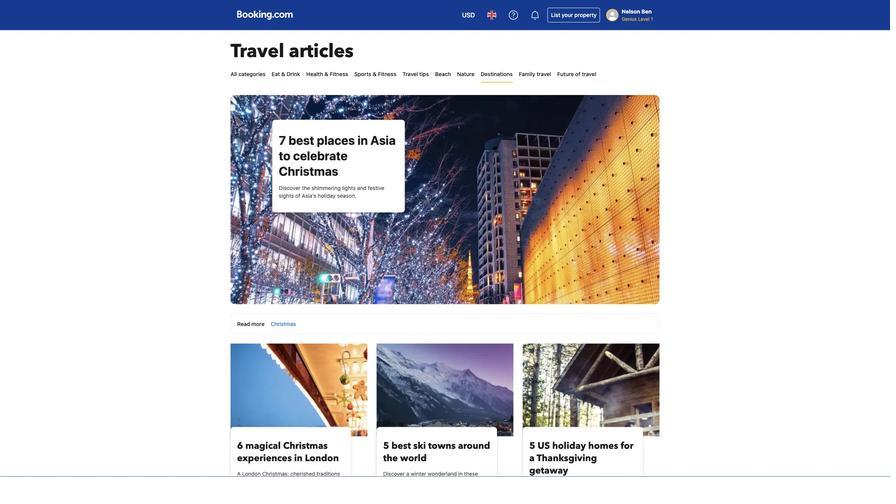 Task type: locate. For each thing, give the bounding box(es) containing it.
0 horizontal spatial london
[[242, 471, 261, 477]]

1 horizontal spatial travel
[[403, 71, 418, 77]]

holiday right us
[[553, 440, 586, 453]]

& for sports
[[373, 71, 377, 77]]

2 horizontal spatial in
[[459, 471, 463, 477]]

list your property
[[551, 12, 597, 18]]

5 for a
[[530, 440, 536, 453]]

1 horizontal spatial fitness
[[378, 71, 397, 77]]

travel for travel tips
[[403, 71, 418, 77]]

0 vertical spatial best
[[289, 133, 314, 148]]

in for 6 magical christmas experiences in london
[[294, 453, 303, 465]]

list
[[551, 12, 561, 18]]

5 inside 5 us holiday homes for a thanksgiving getaway
[[530, 440, 536, 453]]

1 horizontal spatial in
[[358, 133, 368, 148]]

1 vertical spatial a
[[407, 471, 410, 477]]

& inside health & fitness link
[[325, 71, 329, 77]]

1 vertical spatial travel
[[403, 71, 418, 77]]

london inside a london christmas: cherished traditions
[[242, 471, 261, 477]]

holiday down shimmering
[[318, 193, 336, 199]]

destinations link
[[481, 67, 513, 82]]

1 horizontal spatial of
[[576, 71, 581, 77]]

travel inside "family travel" link
[[537, 71, 551, 77]]

7 best places in asia to celebrate christmas
[[279, 133, 396, 179]]

0 horizontal spatial fitness
[[330, 71, 348, 77]]

0 vertical spatial of
[[576, 71, 581, 77]]

family travel link
[[519, 67, 551, 82]]

1 horizontal spatial 5
[[530, 440, 536, 453]]

1 vertical spatial discover
[[383, 471, 405, 477]]

in inside discover a winter wonderland in these
[[459, 471, 463, 477]]

towns
[[429, 440, 456, 453]]

& inside eat & drink "link"
[[281, 71, 285, 77]]

1 vertical spatial christmas
[[283, 440, 328, 453]]

travel right family
[[537, 71, 551, 77]]

discover inside discover a winter wonderland in these
[[383, 471, 405, 477]]

the left world
[[383, 453, 398, 465]]

in left these
[[459, 471, 463, 477]]

best left ski
[[392, 440, 411, 453]]

& inside sports & fitness link
[[373, 71, 377, 77]]

travel inside travel tips 'link'
[[403, 71, 418, 77]]

1 horizontal spatial best
[[392, 440, 411, 453]]

0 vertical spatial holiday
[[318, 193, 336, 199]]

0 vertical spatial in
[[358, 133, 368, 148]]

in for discover a winter wonderland in these
[[459, 471, 463, 477]]

1 horizontal spatial holiday
[[553, 440, 586, 453]]

your
[[562, 12, 573, 18]]

1 horizontal spatial travel
[[582, 71, 597, 77]]

& for eat
[[281, 71, 285, 77]]

0 vertical spatial travel
[[231, 39, 284, 64]]

fitness for sports & fitness
[[378, 71, 397, 77]]

the
[[302, 185, 310, 191], [383, 453, 398, 465]]

us
[[538, 440, 550, 453]]

asia
[[371, 133, 396, 148]]

0 horizontal spatial travel
[[231, 39, 284, 64]]

discover for 5 best ski towns around the world
[[383, 471, 405, 477]]

fitness right sports
[[378, 71, 397, 77]]

of
[[576, 71, 581, 77], [295, 193, 301, 199]]

christmas down celebrate
[[279, 164, 339, 179]]

1 horizontal spatial the
[[383, 453, 398, 465]]

a london christmas: cherished traditions
[[237, 471, 340, 478]]

travel
[[537, 71, 551, 77], [582, 71, 597, 77]]

booking.com online hotel reservations image
[[237, 10, 293, 20]]

sports & fitness
[[355, 71, 397, 77]]

2 travel from the left
[[582, 71, 597, 77]]

1 horizontal spatial london
[[305, 453, 339, 465]]

fitness
[[330, 71, 348, 77], [378, 71, 397, 77]]

london inside 6 magical christmas experiences in london
[[305, 453, 339, 465]]

travel up categories
[[231, 39, 284, 64]]

discover inside discover the shimmering lights and festive sights of asia's holiday season.
[[279, 185, 301, 191]]

3 & from the left
[[373, 71, 377, 77]]

these
[[464, 471, 478, 477]]

the up asia's
[[302, 185, 310, 191]]

ski
[[414, 440, 426, 453]]

1 vertical spatial best
[[392, 440, 411, 453]]

1 fitness from the left
[[330, 71, 348, 77]]

travel for travel articles
[[231, 39, 284, 64]]

of right future
[[576, 71, 581, 77]]

christmas up the cherished on the left bottom
[[283, 440, 328, 453]]

0 horizontal spatial of
[[295, 193, 301, 199]]

the inside discover the shimmering lights and festive sights of asia's holiday season.
[[302, 185, 310, 191]]

2 5 from the left
[[530, 440, 536, 453]]

a left us
[[530, 453, 535, 465]]

london up traditions
[[305, 453, 339, 465]]

2 & from the left
[[325, 71, 329, 77]]

1
[[651, 16, 653, 22]]

list your property link
[[548, 8, 600, 22]]

eat & drink link
[[272, 67, 300, 82]]

best inside 5 best ski towns around the world
[[392, 440, 411, 453]]

ben
[[642, 8, 652, 15]]

london right 'a'
[[242, 471, 261, 477]]

christmas inside 7 best places in asia to celebrate christmas
[[279, 164, 339, 179]]

& right the health
[[325, 71, 329, 77]]

of left asia's
[[295, 193, 301, 199]]

2 horizontal spatial &
[[373, 71, 377, 77]]

destinations
[[481, 71, 513, 77]]

2 vertical spatial in
[[459, 471, 463, 477]]

a
[[530, 453, 535, 465], [407, 471, 410, 477]]

0 vertical spatial discover
[[279, 185, 301, 191]]

magical
[[246, 440, 281, 453]]

fitness for health & fitness
[[330, 71, 348, 77]]

best inside 7 best places in asia to celebrate christmas
[[289, 133, 314, 148]]

traditions
[[317, 471, 340, 477]]

discover
[[279, 185, 301, 191], [383, 471, 405, 477]]

5 left world
[[383, 440, 389, 453]]

2 fitness from the left
[[378, 71, 397, 77]]

in up the cherished on the left bottom
[[294, 453, 303, 465]]

london
[[305, 453, 339, 465], [242, 471, 261, 477]]

in
[[358, 133, 368, 148], [294, 453, 303, 465], [459, 471, 463, 477]]

5 inside 5 best ski towns around the world
[[383, 440, 389, 453]]

0 horizontal spatial 5
[[383, 440, 389, 453]]

holiday
[[318, 193, 336, 199], [553, 440, 586, 453]]

in inside 6 magical christmas experiences in london
[[294, 453, 303, 465]]

asia's
[[302, 193, 316, 199]]

1 vertical spatial the
[[383, 453, 398, 465]]

wonderland
[[428, 471, 457, 477]]

of inside discover the shimmering lights and festive sights of asia's holiday season.
[[295, 193, 301, 199]]

discover the shimmering lights and festive sights of asia's holiday season.
[[279, 185, 385, 199]]

0 vertical spatial a
[[530, 453, 535, 465]]

nelson ben genius level 1
[[622, 8, 653, 22]]

level
[[639, 16, 650, 22]]

& for health
[[325, 71, 329, 77]]

sights
[[279, 193, 294, 199]]

travel
[[231, 39, 284, 64], [403, 71, 418, 77]]

genius
[[622, 16, 637, 22]]

travel right future
[[582, 71, 597, 77]]

1 & from the left
[[281, 71, 285, 77]]

world
[[400, 453, 427, 465]]

travel left tips
[[403, 71, 418, 77]]

all categories
[[231, 71, 266, 77]]

1 5 from the left
[[383, 440, 389, 453]]

all categories link
[[231, 67, 266, 82]]

& right sports
[[373, 71, 377, 77]]

read more
[[237, 321, 265, 327]]

fitness left sports
[[330, 71, 348, 77]]

6 magical christmas experiences in london link
[[237, 440, 345, 465]]

0 horizontal spatial the
[[302, 185, 310, 191]]

christmas inside 6 magical christmas experiences in london
[[283, 440, 328, 453]]

6 magical christmas experiences in london
[[237, 440, 339, 465]]

5 for the
[[383, 440, 389, 453]]

1 vertical spatial holiday
[[553, 440, 586, 453]]

festive
[[368, 185, 385, 191]]

best for world
[[392, 440, 411, 453]]

0 horizontal spatial in
[[294, 453, 303, 465]]

0 vertical spatial london
[[305, 453, 339, 465]]

beach link
[[435, 67, 451, 82]]

0 horizontal spatial &
[[281, 71, 285, 77]]

0 vertical spatial the
[[302, 185, 310, 191]]

5 best ski towns around the world
[[383, 440, 491, 465]]

5
[[383, 440, 389, 453], [530, 440, 536, 453]]

5 left us
[[530, 440, 536, 453]]

discover left winter
[[383, 471, 405, 477]]

christmas
[[279, 164, 339, 179], [283, 440, 328, 453]]

1 horizontal spatial a
[[530, 453, 535, 465]]

1 travel from the left
[[537, 71, 551, 77]]

5 us holiday homes for a thanksgiving getaway
[[530, 440, 634, 478]]

0 horizontal spatial travel
[[537, 71, 551, 77]]

travel tips
[[403, 71, 429, 77]]

discover up sights
[[279, 185, 301, 191]]

1 horizontal spatial &
[[325, 71, 329, 77]]

0 horizontal spatial discover
[[279, 185, 301, 191]]

& right eat
[[281, 71, 285, 77]]

travel articles
[[231, 39, 354, 64]]

around
[[458, 440, 491, 453]]

1 vertical spatial of
[[295, 193, 301, 199]]

0 vertical spatial christmas
[[279, 164, 339, 179]]

1 vertical spatial london
[[242, 471, 261, 477]]

in left asia
[[358, 133, 368, 148]]

1 vertical spatial in
[[294, 453, 303, 465]]

winter
[[411, 471, 426, 477]]

7
[[279, 133, 286, 148]]

best for celebrate
[[289, 133, 314, 148]]

sports & fitness link
[[355, 67, 397, 82]]

1 horizontal spatial discover
[[383, 471, 405, 477]]

categories
[[239, 71, 266, 77]]

more
[[252, 321, 265, 327]]

nature
[[457, 71, 475, 77]]

6
[[237, 440, 243, 453]]

a left winter
[[407, 471, 410, 477]]

0 horizontal spatial a
[[407, 471, 410, 477]]

beach
[[435, 71, 451, 77]]

0 horizontal spatial holiday
[[318, 193, 336, 199]]

christmas link
[[271, 321, 296, 327]]

0 horizontal spatial best
[[289, 133, 314, 148]]

best right 7
[[289, 133, 314, 148]]

homes
[[589, 440, 619, 453]]

shimmering
[[312, 185, 341, 191]]



Task type: describe. For each thing, give the bounding box(es) containing it.
discover a winter wonderland in these
[[383, 471, 478, 478]]

usd
[[462, 11, 475, 19]]

travel tips link
[[403, 67, 429, 82]]

christmas:
[[262, 471, 289, 477]]

eat & drink
[[272, 71, 300, 77]]

a inside discover a winter wonderland in these
[[407, 471, 410, 477]]

a
[[237, 471, 241, 477]]

tips
[[420, 71, 429, 77]]

all
[[231, 71, 237, 77]]

thanksgiving
[[537, 453, 597, 465]]

drink
[[287, 71, 300, 77]]

family
[[519, 71, 536, 77]]

family travel
[[519, 71, 551, 77]]

nelson
[[622, 8, 641, 15]]

health & fitness link
[[307, 67, 348, 82]]

health & fitness
[[307, 71, 348, 77]]

read
[[237, 321, 250, 327]]

nature link
[[457, 67, 475, 82]]

celebrate
[[293, 149, 348, 163]]

health
[[307, 71, 323, 77]]

7 best places in asia to celebrate christmas link
[[279, 133, 396, 179]]

lights
[[342, 185, 356, 191]]

discover for 7 best places in asia to celebrate christmas
[[279, 185, 301, 191]]

usd button
[[458, 6, 480, 24]]

5 us holiday homes for a thanksgiving getaway link
[[530, 440, 637, 478]]

property
[[575, 12, 597, 18]]

5 best ski towns around the world link
[[383, 440, 491, 465]]

travel inside future of travel link
[[582, 71, 597, 77]]

christmas
[[271, 321, 296, 327]]

holiday inside 5 us holiday homes for a thanksgiving getaway
[[553, 440, 586, 453]]

season.
[[337, 193, 357, 199]]

holiday inside discover the shimmering lights and festive sights of asia's holiday season.
[[318, 193, 336, 199]]

future of travel link
[[558, 67, 597, 82]]

experiences
[[237, 453, 292, 465]]

places
[[317, 133, 355, 148]]

eat
[[272, 71, 280, 77]]

the inside 5 best ski towns around the world
[[383, 453, 398, 465]]

cherished
[[291, 471, 315, 477]]

getaway
[[530, 465, 569, 478]]

sports
[[355, 71, 372, 77]]

to
[[279, 149, 291, 163]]

in inside 7 best places in asia to celebrate christmas
[[358, 133, 368, 148]]

and
[[357, 185, 367, 191]]

a inside 5 us holiday homes for a thanksgiving getaway
[[530, 453, 535, 465]]

future of travel
[[558, 71, 597, 77]]

future
[[558, 71, 574, 77]]

articles
[[289, 39, 354, 64]]

for
[[621, 440, 634, 453]]



Task type: vqa. For each thing, say whether or not it's contained in the screenshot.
travel
yes



